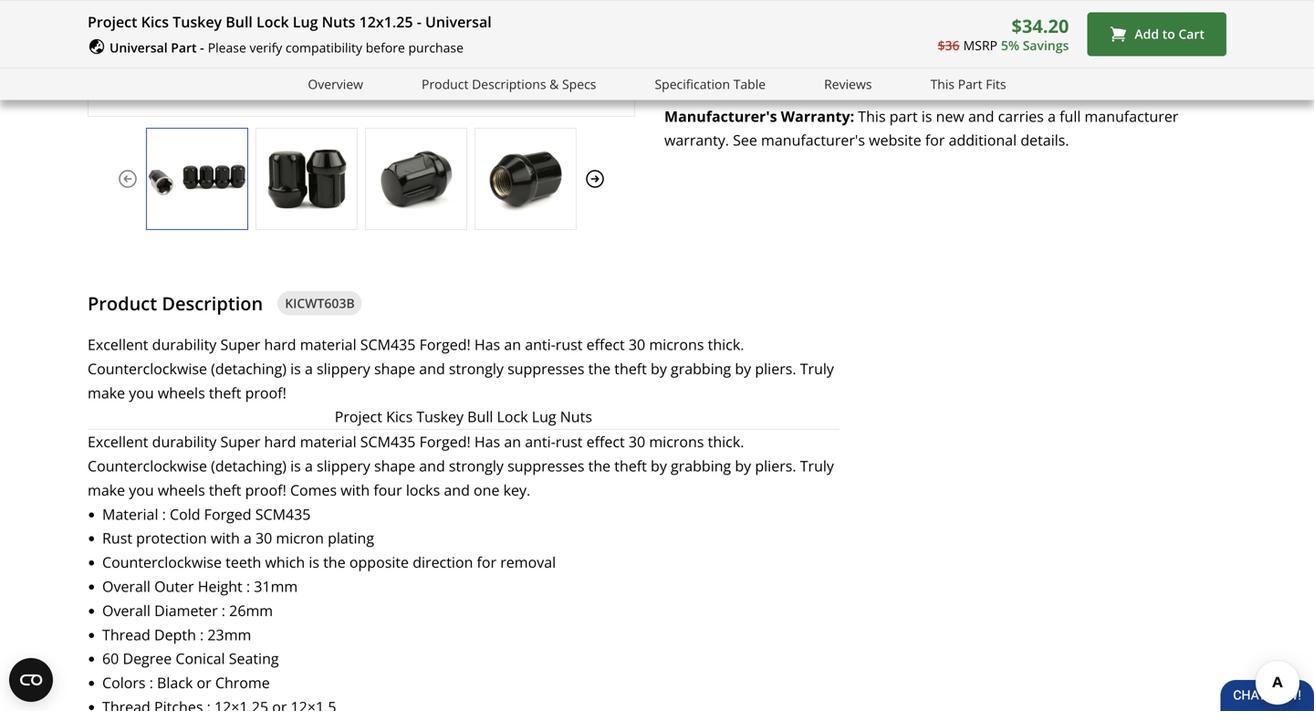 Task type: vqa. For each thing, say whether or not it's contained in the screenshot.
traditional
no



Task type: locate. For each thing, give the bounding box(es) containing it.
1 horizontal spatial universal
[[425, 12, 492, 31]]

2 shape from the top
[[374, 456, 415, 476]]

for inside material : cold forged scm435 rust protection with a 30 micron plating counterclockwise teeth which is the opposite direction for removal overall outer height : 31mm overall diameter : 26mm thread depth : 23mm 60 degree conical seating colors : black or chrome
[[477, 552, 497, 572]]

0 vertical spatial rust
[[556, 335, 583, 354]]

30 inside material : cold forged scm435 rust protection with a 30 micron plating counterclockwise teeth which is the opposite direction for removal overall outer height : 31mm overall diameter : 26mm thread depth : 23mm 60 degree conical seating colors : black or chrome
[[256, 528, 272, 548]]

1 vertical spatial with
[[211, 528, 240, 548]]

1 vertical spatial an
[[504, 432, 521, 452]]

for down new
[[926, 130, 945, 149]]

1 vertical spatial overall
[[102, 601, 151, 620]]

part
[[171, 39, 197, 56], [958, 75, 983, 92]]

counterclockwise inside excellent durability super hard material scm435 forged! has an anti-rust effect 30 microns thick. counterclockwise (detaching) is a slippery shape and strongly suppresses the theft by grabbing by pliers. truly make you wheels theft proof! comes with four locks and one key.
[[88, 456, 207, 476]]

with inside excellent durability super hard material scm435 forged! has an anti-rust effect 30 microns thick. counterclockwise (detaching) is a slippery shape and strongly suppresses the theft by grabbing by pliers. truly make you wheels theft proof! comes with four locks and one key.
[[341, 480, 370, 500]]

bull up please at the left top of the page
[[226, 12, 253, 31]]

proof! inside excellent durability super hard material scm435 forged! has an anti-rust effect 30 microns thick. counterclockwise (detaching) is a slippery shape and strongly suppresses the theft by grabbing by pliers. truly make you wheels theft proof! comes with four locks and one key.
[[245, 480, 286, 500]]

31mm
[[254, 577, 298, 596]]

1 rust from the top
[[556, 335, 583, 354]]

0 vertical spatial has
[[475, 335, 500, 354]]

lug
[[293, 12, 318, 31], [532, 407, 557, 427]]

0 vertical spatial hard
[[264, 335, 296, 354]]

0 vertical spatial tuskey
[[173, 12, 222, 31]]

wheels up cold
[[158, 480, 205, 500]]

a up teeth
[[244, 528, 252, 548]]

1 vertical spatial thick.
[[708, 432, 744, 452]]

1 an from the top
[[504, 335, 521, 354]]

2 has from the top
[[475, 432, 500, 452]]

the inside excellent durability super hard material scm435 forged! has an anti-rust effect 30 microns thick. counterclockwise (detaching) is a slippery shape and strongly suppresses the theft by grabbing by pliers. truly make you wheels theft proof! project kics tuskey bull lock lug nuts
[[589, 359, 611, 378]]

1 make from the top
[[88, 383, 125, 402]]

overall
[[102, 577, 151, 596], [102, 601, 151, 620]]

30 for key.
[[629, 432, 646, 452]]

wheels inside excellent durability super hard material scm435 forged! has an anti-rust effect 30 microns thick. counterclockwise (detaching) is a slippery shape and strongly suppresses the theft by grabbing by pliers. truly make you wheels theft proof! project kics tuskey bull lock lug nuts
[[158, 383, 205, 402]]

universal left please at the left top of the page
[[110, 39, 168, 56]]

thick. for excellent durability super hard material scm435 forged! has an anti-rust effect 30 microns thick. counterclockwise (detaching) is a slippery shape and strongly suppresses the theft by grabbing by pliers. truly make you wheels theft proof! project kics tuskey bull lock lug nuts
[[708, 335, 744, 354]]

a down kicwt603b
[[305, 359, 313, 378]]

is inside this part is new and carries a full manufacturer warranty. see manufacturer's website for additional details.
[[922, 106, 933, 126]]

shape
[[374, 359, 415, 378], [374, 456, 415, 476]]

2 slippery from the top
[[317, 456, 370, 476]]

1 vertical spatial 30
[[629, 432, 646, 452]]

tuskey up excellent durability super hard material scm435 forged! has an anti-rust effect 30 microns thick. counterclockwise (detaching) is a slippery shape and strongly suppresses the theft by grabbing by pliers. truly make you wheels theft proof! comes with four locks and one key.
[[417, 407, 464, 427]]

slippery inside excellent durability super hard material scm435 forged! has an anti-rust effect 30 microns thick. counterclockwise (detaching) is a slippery shape and strongly suppresses the theft by grabbing by pliers. truly make you wheels theft proof! comes with four locks and one key.
[[317, 456, 370, 476]]

1 vertical spatial proof!
[[245, 480, 286, 500]]

2 wheels from the top
[[158, 480, 205, 500]]

1 has from the top
[[475, 335, 500, 354]]

2 vertical spatial scm435
[[255, 504, 311, 524]]

excellent inside excellent durability super hard material scm435 forged! has an anti-rust effect 30 microns thick. counterclockwise (detaching) is a slippery shape and strongly suppresses the theft by grabbing by pliers. truly make you wheels theft proof! project kics tuskey bull lock lug nuts
[[88, 335, 148, 354]]

product left description
[[88, 291, 157, 316]]

1 vertical spatial bull
[[468, 407, 493, 427]]

0 vertical spatial project
[[88, 12, 137, 31]]

durability
[[152, 335, 217, 354], [152, 432, 217, 452]]

5%
[[1002, 37, 1020, 54]]

reviews link
[[825, 74, 872, 94]]

is up comes
[[290, 456, 301, 476]]

wheels for excellent durability super hard material scm435 forged! has an anti-rust effect 30 microns thick. counterclockwise (detaching) is a slippery shape and strongly suppresses the theft by grabbing by pliers. truly make you wheels theft proof! project kics tuskey bull lock lug nuts
[[158, 383, 205, 402]]

0 horizontal spatial lug
[[293, 12, 318, 31]]

1 vertical spatial super
[[220, 432, 261, 452]]

hard down kicwt603b
[[264, 335, 296, 354]]

1 vertical spatial slippery
[[317, 456, 370, 476]]

0 vertical spatial microns
[[649, 335, 704, 354]]

lock up verify
[[257, 12, 289, 31]]

2 vertical spatial 30
[[256, 528, 272, 548]]

1 suppresses from the top
[[508, 359, 585, 378]]

1 truly from the top
[[800, 359, 834, 378]]

0 vertical spatial material
[[300, 335, 357, 354]]

purchase
[[409, 39, 464, 56]]

1 vertical spatial shape
[[374, 456, 415, 476]]

1 strongly from the top
[[449, 359, 504, 378]]

super
[[220, 335, 261, 354], [220, 432, 261, 452]]

durability inside excellent durability super hard material scm435 forged! has an anti-rust effect 30 microns thick. counterclockwise (detaching) is a slippery shape and strongly suppresses the theft by grabbing by pliers. truly make you wheels theft proof! project kics tuskey bull lock lug nuts
[[152, 335, 217, 354]]

suppresses inside excellent durability super hard material scm435 forged! has an anti-rust effect 30 microns thick. counterclockwise (detaching) is a slippery shape and strongly suppresses the theft by grabbing by pliers. truly make you wheels theft proof! project kics tuskey bull lock lug nuts
[[508, 359, 585, 378]]

kicwt603b
[[285, 294, 355, 312]]

0 vertical spatial forged!
[[420, 335, 471, 354]]

overall left outer
[[102, 577, 151, 596]]

product descriptions & specs link
[[422, 74, 597, 94]]

:
[[162, 504, 166, 524], [246, 577, 250, 596], [222, 601, 226, 620], [200, 625, 204, 644], [149, 673, 153, 693]]

0 vertical spatial pliers.
[[755, 359, 797, 378]]

0 vertical spatial lock
[[257, 12, 289, 31]]

0 vertical spatial the
[[589, 359, 611, 378]]

truly inside excellent durability super hard material scm435 forged! has an anti-rust effect 30 microns thick. counterclockwise (detaching) is a slippery shape and strongly suppresses the theft by grabbing by pliers. truly make you wheels theft proof! comes with four locks and one key.
[[800, 456, 834, 476]]

new
[[936, 106, 965, 126]]

0 vertical spatial this
[[931, 75, 955, 92]]

grabbing inside excellent durability super hard material scm435 forged! has an anti-rust effect 30 microns thick. counterclockwise (detaching) is a slippery shape and strongly suppresses the theft by grabbing by pliers. truly make you wheels theft proof! project kics tuskey bull lock lug nuts
[[671, 359, 731, 378]]

1 vertical spatial microns
[[649, 432, 704, 452]]

the inside excellent durability super hard material scm435 forged! has an anti-rust effect 30 microns thick. counterclockwise (detaching) is a slippery shape and strongly suppresses the theft by grabbing by pliers. truly make you wheels theft proof! comes with four locks and one key.
[[589, 456, 611, 476]]

1 vertical spatial grabbing
[[671, 456, 731, 476]]

forged! inside excellent durability super hard material scm435 forged! has an anti-rust effect 30 microns thick. counterclockwise (detaching) is a slippery shape and strongly suppresses the theft by grabbing by pliers. truly make you wheels theft proof! comes with four locks and one key.
[[420, 432, 471, 452]]

bull up excellent durability super hard material scm435 forged! has an anti-rust effect 30 microns thick. counterclockwise (detaching) is a slippery shape and strongly suppresses the theft by grabbing by pliers. truly make you wheels theft proof! comes with four locks and one key.
[[468, 407, 493, 427]]

scm435 inside excellent durability super hard material scm435 forged! has an anti-rust effect 30 microns thick. counterclockwise (detaching) is a slippery shape and strongly suppresses the theft by grabbing by pliers. truly make you wheels theft proof! project kics tuskey bull lock lug nuts
[[360, 335, 416, 354]]

counterclockwise up material
[[88, 456, 207, 476]]

by
[[651, 359, 667, 378], [735, 359, 752, 378], [651, 456, 667, 476], [735, 456, 752, 476]]

descriptions
[[472, 75, 546, 92]]

a up comes
[[305, 456, 313, 476]]

1 effect from the top
[[587, 335, 625, 354]]

rust inside excellent durability super hard material scm435 forged! has an anti-rust effect 30 microns thick. counterclockwise (detaching) is a slippery shape and strongly suppresses the theft by grabbing by pliers. truly make you wheels theft proof! comes with four locks and one key.
[[556, 432, 583, 452]]

0 vertical spatial part
[[171, 39, 197, 56]]

(detaching) down description
[[211, 359, 287, 378]]

1 vertical spatial forged!
[[420, 432, 471, 452]]

material inside excellent durability super hard material scm435 forged! has an anti-rust effect 30 microns thick. counterclockwise (detaching) is a slippery shape and strongly suppresses the theft by grabbing by pliers. truly make you wheels theft proof! project kics tuskey bull lock lug nuts
[[300, 335, 357, 354]]

project
[[88, 12, 137, 31], [335, 407, 382, 427]]

for left removal
[[477, 552, 497, 572]]

effect inside excellent durability super hard material scm435 forged! has an anti-rust effect 30 microns thick. counterclockwise (detaching) is a slippery shape and strongly suppresses the theft by grabbing by pliers. truly make you wheels theft proof! comes with four locks and one key.
[[587, 432, 625, 452]]

manufacturer's
[[761, 130, 866, 149]]

2 (detaching) from the top
[[211, 456, 287, 476]]

pliers. inside excellent durability super hard material scm435 forged! has an anti-rust effect 30 microns thick. counterclockwise (detaching) is a slippery shape and strongly suppresses the theft by grabbing by pliers. truly make you wheels theft proof! comes with four locks and one key.
[[755, 456, 797, 476]]

verify
[[250, 39, 282, 56]]

1 hard from the top
[[264, 335, 296, 354]]

2 overall from the top
[[102, 601, 151, 620]]

see
[[733, 130, 758, 149]]

anti-
[[525, 335, 556, 354], [525, 432, 556, 452]]

1 anti- from the top
[[525, 335, 556, 354]]

1 vertical spatial lug
[[532, 407, 557, 427]]

tuskey up please at the left top of the page
[[173, 12, 222, 31]]

0 vertical spatial bull
[[226, 12, 253, 31]]

0 vertical spatial for
[[926, 130, 945, 149]]

0 vertical spatial scm435
[[360, 335, 416, 354]]

excellent durability super hard material scm435 forged! has an anti-rust effect 30 microns thick. counterclockwise (detaching) is a slippery shape and strongly suppresses the theft by grabbing by pliers. truly make you wheels theft proof! project kics tuskey bull lock lug nuts
[[88, 335, 834, 427]]

1 vertical spatial the
[[589, 456, 611, 476]]

the for nuts
[[589, 359, 611, 378]]

cart
[[1179, 25, 1205, 43]]

add
[[1135, 25, 1160, 43]]

1 vertical spatial lock
[[497, 407, 528, 427]]

make inside excellent durability super hard material scm435 forged! has an anti-rust effect 30 microns thick. counterclockwise (detaching) is a slippery shape and strongly suppresses the theft by grabbing by pliers. truly make you wheels theft proof! project kics tuskey bull lock lug nuts
[[88, 383, 125, 402]]

microns inside excellent durability super hard material scm435 forged! has an anti-rust effect 30 microns thick. counterclockwise (detaching) is a slippery shape and strongly suppresses the theft by grabbing by pliers. truly make you wheels theft proof! project kics tuskey bull lock lug nuts
[[649, 335, 704, 354]]

0 vertical spatial thick.
[[708, 335, 744, 354]]

1 horizontal spatial this
[[931, 75, 955, 92]]

0 vertical spatial an
[[504, 335, 521, 354]]

(detaching) up forged
[[211, 456, 287, 476]]

proof! inside excellent durability super hard material scm435 forged! has an anti-rust effect 30 microns thick. counterclockwise (detaching) is a slippery shape and strongly suppresses the theft by grabbing by pliers. truly make you wheels theft proof! project kics tuskey bull lock lug nuts
[[245, 383, 286, 402]]

material for project
[[300, 335, 357, 354]]

or
[[197, 673, 212, 693]]

an inside excellent durability super hard material scm435 forged! has an anti-rust effect 30 microns thick. counterclockwise (detaching) is a slippery shape and strongly suppresses the theft by grabbing by pliers. truly make you wheels theft proof! comes with four locks and one key.
[[504, 432, 521, 452]]

1 vertical spatial make
[[88, 480, 125, 500]]

1 overall from the top
[[102, 577, 151, 596]]

1 vertical spatial durability
[[152, 432, 217, 452]]

2 material from the top
[[300, 432, 357, 452]]

this inside this part is new and carries a full manufacturer warranty. see manufacturer's website for additional details.
[[858, 106, 886, 126]]

2 thick. from the top
[[708, 432, 744, 452]]

2 pliers. from the top
[[755, 456, 797, 476]]

(detaching) inside excellent durability super hard material scm435 forged! has an anti-rust effect 30 microns thick. counterclockwise (detaching) is a slippery shape and strongly suppresses the theft by grabbing by pliers. truly make you wheels theft proof! project kics tuskey bull lock lug nuts
[[211, 359, 287, 378]]

hard inside excellent durability super hard material scm435 forged! has an anti-rust effect 30 microns thick. counterclockwise (detaching) is a slippery shape and strongly suppresses the theft by grabbing by pliers. truly make you wheels theft proof! comes with four locks and one key.
[[264, 432, 296, 452]]

excellent durability super hard material scm435 forged! has an anti-rust effect 30 microns thick. counterclockwise (detaching) is a slippery shape and strongly suppresses the theft by grabbing by pliers. truly make you wheels theft proof! comes with four locks and one key.
[[88, 432, 834, 500]]

nuts
[[322, 12, 356, 31], [560, 407, 592, 427]]

4 kicwt603b project kics tuskey bull lock lug nuts 12x1.25, image from the left
[[476, 147, 576, 211]]

2 strongly from the top
[[449, 456, 504, 476]]

1 horizontal spatial nuts
[[560, 407, 592, 427]]

and
[[969, 106, 995, 126], [419, 359, 445, 378], [419, 456, 445, 476], [444, 480, 470, 500]]

0 horizontal spatial nuts
[[322, 12, 356, 31]]

protection
[[136, 528, 207, 548]]

1 durability from the top
[[152, 335, 217, 354]]

super down description
[[220, 335, 261, 354]]

forged! for bull
[[420, 335, 471, 354]]

1 vertical spatial anti-
[[525, 432, 556, 452]]

open widget image
[[9, 658, 53, 702]]

proof!
[[245, 383, 286, 402], [245, 480, 286, 500]]

this left part at the top of the page
[[858, 106, 886, 126]]

0 vertical spatial grabbing
[[671, 359, 731, 378]]

1 excellent from the top
[[88, 335, 148, 354]]

truly inside excellent durability super hard material scm435 forged! has an anti-rust effect 30 microns thick. counterclockwise (detaching) is a slippery shape and strongly suppresses the theft by grabbing by pliers. truly make you wheels theft proof! project kics tuskey bull lock lug nuts
[[800, 359, 834, 378]]

0 horizontal spatial this
[[858, 106, 886, 126]]

you inside excellent durability super hard material scm435 forged! has an anti-rust effect 30 microns thick. counterclockwise (detaching) is a slippery shape and strongly suppresses the theft by grabbing by pliers. truly make you wheels theft proof! project kics tuskey bull lock lug nuts
[[129, 383, 154, 402]]

is
[[922, 106, 933, 126], [290, 359, 301, 378], [290, 456, 301, 476], [309, 552, 320, 572]]

1 vertical spatial pliers.
[[755, 456, 797, 476]]

strongly inside excellent durability super hard material scm435 forged! has an anti-rust effect 30 microns thick. counterclockwise (detaching) is a slippery shape and strongly suppresses the theft by grabbing by pliers. truly make you wheels theft proof! comes with four locks and one key.
[[449, 456, 504, 476]]

0 vertical spatial proof!
[[245, 383, 286, 402]]

1 thick. from the top
[[708, 335, 744, 354]]

thick.
[[708, 335, 744, 354], [708, 432, 744, 452]]

microns inside excellent durability super hard material scm435 forged! has an anti-rust effect 30 microns thick. counterclockwise (detaching) is a slippery shape and strongly suppresses the theft by grabbing by pliers. truly make you wheels theft proof! comes with four locks and one key.
[[649, 432, 704, 452]]

with down forged
[[211, 528, 240, 548]]

bull
[[226, 12, 253, 31], [468, 407, 493, 427]]

a left full on the top right of page
[[1048, 106, 1056, 126]]

2 vertical spatial counterclockwise
[[102, 552, 222, 572]]

rust
[[556, 335, 583, 354], [556, 432, 583, 452]]

slippery
[[317, 359, 370, 378], [317, 456, 370, 476]]

tuskey
[[173, 12, 222, 31], [417, 407, 464, 427]]

make
[[88, 383, 125, 402], [88, 480, 125, 500]]

for inside this part is new and carries a full manufacturer warranty. see manufacturer's website for additional details.
[[926, 130, 945, 149]]

2 you from the top
[[129, 480, 154, 500]]

rust for nuts
[[556, 335, 583, 354]]

0 vertical spatial lug
[[293, 12, 318, 31]]

1 vertical spatial truly
[[800, 456, 834, 476]]

you inside excellent durability super hard material scm435 forged! has an anti-rust effect 30 microns thick. counterclockwise (detaching) is a slippery shape and strongly suppresses the theft by grabbing by pliers. truly make you wheels theft proof! comes with four locks and one key.
[[129, 480, 154, 500]]

product for product descriptions & specs
[[422, 75, 469, 92]]

is inside excellent durability super hard material scm435 forged! has an anti-rust effect 30 microns thick. counterclockwise (detaching) is a slippery shape and strongly suppresses the theft by grabbing by pliers. truly make you wheels theft proof! project kics tuskey bull lock lug nuts
[[290, 359, 301, 378]]

an inside excellent durability super hard material scm435 forged! has an anti-rust effect 30 microns thick. counterclockwise (detaching) is a slippery shape and strongly suppresses the theft by grabbing by pliers. truly make you wheels theft proof! project kics tuskey bull lock lug nuts
[[504, 335, 521, 354]]

part left please at the left top of the page
[[171, 39, 197, 56]]

0 vertical spatial suppresses
[[508, 359, 585, 378]]

super for project
[[220, 335, 261, 354]]

super up forged
[[220, 432, 261, 452]]

lock
[[257, 12, 289, 31], [497, 407, 528, 427]]

with left four
[[341, 480, 370, 500]]

0 vertical spatial anti-
[[525, 335, 556, 354]]

0 vertical spatial (detaching)
[[211, 359, 287, 378]]

1 grabbing from the top
[[671, 359, 731, 378]]

2 effect from the top
[[587, 432, 625, 452]]

is down kicwt603b
[[290, 359, 301, 378]]

make inside excellent durability super hard material scm435 forged! has an anti-rust effect 30 microns thick. counterclockwise (detaching) is a slippery shape and strongly suppresses the theft by grabbing by pliers. truly make you wheels theft proof! comes with four locks and one key.
[[88, 480, 125, 500]]

shape inside excellent durability super hard material scm435 forged! has an anti-rust effect 30 microns thick. counterclockwise (detaching) is a slippery shape and strongly suppresses the theft by grabbing by pliers. truly make you wheels theft proof! comes with four locks and one key.
[[374, 456, 415, 476]]

slippery inside excellent durability super hard material scm435 forged! has an anti-rust effect 30 microns thick. counterclockwise (detaching) is a slippery shape and strongly suppresses the theft by grabbing by pliers. truly make you wheels theft proof! project kics tuskey bull lock lug nuts
[[317, 359, 370, 378]]

material
[[102, 504, 158, 524]]

1 shape from the top
[[374, 359, 415, 378]]

has inside excellent durability super hard material scm435 forged! has an anti-rust effect 30 microns thick. counterclockwise (detaching) is a slippery shape and strongly suppresses the theft by grabbing by pliers. truly make you wheels theft proof! project kics tuskey bull lock lug nuts
[[475, 335, 500, 354]]

counterclockwise down protection
[[102, 552, 222, 572]]

pliers. for excellent durability super hard material scm435 forged! has an anti-rust effect 30 microns thick. counterclockwise (detaching) is a slippery shape and strongly suppresses the theft by grabbing by pliers. truly make you wheels theft proof! project kics tuskey bull lock lug nuts
[[755, 359, 797, 378]]

comes
[[290, 480, 337, 500]]

1 material from the top
[[300, 335, 357, 354]]

grabbing inside excellent durability super hard material scm435 forged! has an anti-rust effect 30 microns thick. counterclockwise (detaching) is a slippery shape and strongly suppresses the theft by grabbing by pliers. truly make you wheels theft proof! comes with four locks and one key.
[[671, 456, 731, 476]]

effect inside excellent durability super hard material scm435 forged! has an anti-rust effect 30 microns thick. counterclockwise (detaching) is a slippery shape and strongly suppresses the theft by grabbing by pliers. truly make you wheels theft proof! project kics tuskey bull lock lug nuts
[[587, 335, 625, 354]]

material up comes
[[300, 432, 357, 452]]

excellent up material
[[88, 432, 148, 452]]

0 vertical spatial with
[[341, 480, 370, 500]]

2 suppresses from the top
[[508, 456, 585, 476]]

product for product description
[[88, 291, 157, 316]]

0 vertical spatial 30
[[629, 335, 646, 354]]

product down the 'purchase'
[[422, 75, 469, 92]]

has inside excellent durability super hard material scm435 forged! has an anti-rust effect 30 microns thick. counterclockwise (detaching) is a slippery shape and strongly suppresses the theft by grabbing by pliers. truly make you wheels theft proof! comes with four locks and one key.
[[475, 432, 500, 452]]

proof! for comes
[[245, 480, 286, 500]]

microns for nuts
[[649, 335, 704, 354]]

thick. inside excellent durability super hard material scm435 forged! has an anti-rust effect 30 microns thick. counterclockwise (detaching) is a slippery shape and strongly suppresses the theft by grabbing by pliers. truly make you wheels theft proof! project kics tuskey bull lock lug nuts
[[708, 335, 744, 354]]

cold
[[170, 504, 200, 524]]

0 vertical spatial truly
[[800, 359, 834, 378]]

part inside this part fits link
[[958, 75, 983, 92]]

compatibility
[[286, 39, 362, 56]]

scm435
[[360, 335, 416, 354], [360, 432, 416, 452], [255, 504, 311, 524]]

0 horizontal spatial universal
[[110, 39, 168, 56]]

2 grabbing from the top
[[671, 456, 731, 476]]

2 super from the top
[[220, 432, 261, 452]]

counterclockwise down product description
[[88, 359, 207, 378]]

part
[[890, 106, 918, 126]]

slippery down kicwt603b
[[317, 359, 370, 378]]

0 horizontal spatial part
[[171, 39, 197, 56]]

slippery for project
[[317, 359, 370, 378]]

1 vertical spatial part
[[958, 75, 983, 92]]

table
[[734, 75, 766, 92]]

rust inside excellent durability super hard material scm435 forged! has an anti-rust effect 30 microns thick. counterclockwise (detaching) is a slippery shape and strongly suppresses the theft by grabbing by pliers. truly make you wheels theft proof! project kics tuskey bull lock lug nuts
[[556, 335, 583, 354]]

1 vertical spatial (detaching)
[[211, 456, 287, 476]]

1 vertical spatial material
[[300, 432, 357, 452]]

0 vertical spatial strongly
[[449, 359, 504, 378]]

grabbing
[[671, 359, 731, 378], [671, 456, 731, 476]]

1 horizontal spatial for
[[926, 130, 945, 149]]

1 vertical spatial for
[[477, 552, 497, 572]]

2 rust from the top
[[556, 432, 583, 452]]

counterclockwise inside material : cold forged scm435 rust protection with a 30 micron plating counterclockwise teeth which is the opposite direction for removal overall outer height : 31mm overall diameter : 26mm thread depth : 23mm 60 degree conical seating colors : black or chrome
[[102, 552, 222, 572]]

1 (detaching) from the top
[[211, 359, 287, 378]]

product inside "link"
[[422, 75, 469, 92]]

the
[[589, 359, 611, 378], [589, 456, 611, 476], [323, 552, 346, 572]]

1 horizontal spatial lock
[[497, 407, 528, 427]]

1 vertical spatial product
[[88, 291, 157, 316]]

you for excellent durability super hard material scm435 forged! has an anti-rust effect 30 microns thick. counterclockwise (detaching) is a slippery shape and strongly suppresses the theft by grabbing by pliers. truly make you wheels theft proof! comes with four locks and one key.
[[129, 480, 154, 500]]

forged! inside excellent durability super hard material scm435 forged! has an anti-rust effect 30 microns thick. counterclockwise (detaching) is a slippery shape and strongly suppresses the theft by grabbing by pliers. truly make you wheels theft proof! project kics tuskey bull lock lug nuts
[[420, 335, 471, 354]]

1 horizontal spatial bull
[[468, 407, 493, 427]]

30 inside excellent durability super hard material scm435 forged! has an anti-rust effect 30 microns thick. counterclockwise (detaching) is a slippery shape and strongly suppresses the theft by grabbing by pliers. truly make you wheels theft proof! project kics tuskey bull lock lug nuts
[[629, 335, 646, 354]]

0 vertical spatial slippery
[[317, 359, 370, 378]]

hard up comes
[[264, 432, 296, 452]]

anti- inside excellent durability super hard material scm435 forged! has an anti-rust effect 30 microns thick. counterclockwise (detaching) is a slippery shape and strongly suppresses the theft by grabbing by pliers. truly make you wheels theft proof! comes with four locks and one key.
[[525, 432, 556, 452]]

$34.20
[[1012, 13, 1069, 38]]

make for excellent durability super hard material scm435 forged! has an anti-rust effect 30 microns thick. counterclockwise (detaching) is a slippery shape and strongly suppresses the theft by grabbing by pliers. truly make you wheels theft proof! comes with four locks and one key.
[[88, 480, 125, 500]]

1 pliers. from the top
[[755, 359, 797, 378]]

strongly
[[449, 359, 504, 378], [449, 456, 504, 476]]

wheels down product description
[[158, 383, 205, 402]]

1 vertical spatial this
[[858, 106, 886, 126]]

1 horizontal spatial lug
[[532, 407, 557, 427]]

is right part at the top of the page
[[922, 106, 933, 126]]

make for excellent durability super hard material scm435 forged! has an anti-rust effect 30 microns thick. counterclockwise (detaching) is a slippery shape and strongly suppresses the theft by grabbing by pliers. truly make you wheels theft proof! project kics tuskey bull lock lug nuts
[[88, 383, 125, 402]]

- up the 'purchase'
[[417, 12, 422, 31]]

0 horizontal spatial for
[[477, 552, 497, 572]]

1 vertical spatial universal
[[110, 39, 168, 56]]

0 horizontal spatial tuskey
[[173, 12, 222, 31]]

is down micron
[[309, 552, 320, 572]]

1 kicwt603b project kics tuskey bull lock lug nuts 12x1.25, image from the left
[[147, 147, 247, 211]]

pliers.
[[755, 359, 797, 378], [755, 456, 797, 476]]

3 kicwt603b project kics tuskey bull lock lug nuts 12x1.25, image from the left
[[366, 147, 467, 211]]

effect
[[587, 335, 625, 354], [587, 432, 625, 452]]

microns for key.
[[649, 432, 704, 452]]

super inside excellent durability super hard material scm435 forged! has an anti-rust effect 30 microns thick. counterclockwise (detaching) is a slippery shape and strongly suppresses the theft by grabbing by pliers. truly make you wheels theft proof! comes with four locks and one key.
[[220, 432, 261, 452]]

2 forged! from the top
[[420, 432, 471, 452]]

forged!
[[420, 335, 471, 354], [420, 432, 471, 452]]

2 vertical spatial the
[[323, 552, 346, 572]]

excellent
[[88, 335, 148, 354], [88, 432, 148, 452]]

counterclockwise for excellent durability super hard material scm435 forged! has an anti-rust effect 30 microns thick. counterclockwise (detaching) is a slippery shape and strongly suppresses the theft by grabbing by pliers. truly make you wheels theft proof! comes with four locks and one key.
[[88, 456, 207, 476]]

durability inside excellent durability super hard material scm435 forged! has an anti-rust effect 30 microns thick. counterclockwise (detaching) is a slippery shape and strongly suppresses the theft by grabbing by pliers. truly make you wheels theft proof! comes with four locks and one key.
[[152, 432, 217, 452]]

- left please at the left top of the page
[[200, 39, 204, 56]]

0 vertical spatial nuts
[[322, 12, 356, 31]]

2 anti- from the top
[[525, 432, 556, 452]]

1 horizontal spatial project
[[335, 407, 382, 427]]

1 wheels from the top
[[158, 383, 205, 402]]

0 vertical spatial make
[[88, 383, 125, 402]]

suppresses inside excellent durability super hard material scm435 forged! has an anti-rust effect 30 microns thick. counterclockwise (detaching) is a slippery shape and strongly suppresses the theft by grabbing by pliers. truly make you wheels theft proof! comes with four locks and one key.
[[508, 456, 585, 476]]

counterclockwise inside excellent durability super hard material scm435 forged! has an anti-rust effect 30 microns thick. counterclockwise (detaching) is a slippery shape and strongly suppresses the theft by grabbing by pliers. truly make you wheels theft proof! project kics tuskey bull lock lug nuts
[[88, 359, 207, 378]]

2 durability from the top
[[152, 432, 217, 452]]

1 vertical spatial tuskey
[[417, 407, 464, 427]]

part for this
[[958, 75, 983, 92]]

2 truly from the top
[[800, 456, 834, 476]]

a inside material : cold forged scm435 rust protection with a 30 micron plating counterclockwise teeth which is the opposite direction for removal overall outer height : 31mm overall diameter : 26mm thread depth : 23mm 60 degree conical seating colors : black or chrome
[[244, 528, 252, 548]]

grabbing for excellent durability super hard material scm435 forged! has an anti-rust effect 30 microns thick. counterclockwise (detaching) is a slippery shape and strongly suppresses the theft by grabbing by pliers. truly make you wheels theft proof! project kics tuskey bull lock lug nuts
[[671, 359, 731, 378]]

2 hard from the top
[[264, 432, 296, 452]]

excellent down product description
[[88, 335, 148, 354]]

lock up excellent durability super hard material scm435 forged! has an anti-rust effect 30 microns thick. counterclockwise (detaching) is a slippery shape and strongly suppresses the theft by grabbing by pliers. truly make you wheels theft proof! comes with four locks and one key.
[[497, 407, 528, 427]]

1 vertical spatial project
[[335, 407, 382, 427]]

kicwt603b project kics tuskey bull lock lug nuts 12x1.25, image
[[147, 147, 247, 211], [257, 147, 357, 211], [366, 147, 467, 211], [476, 147, 576, 211]]

truly
[[800, 359, 834, 378], [800, 456, 834, 476]]

-
[[417, 12, 422, 31], [200, 39, 204, 56]]

1 microns from the top
[[649, 335, 704, 354]]

2 an from the top
[[504, 432, 521, 452]]

1 horizontal spatial with
[[341, 480, 370, 500]]

this part fits link
[[931, 74, 1007, 94]]

1 horizontal spatial part
[[958, 75, 983, 92]]

1 vertical spatial -
[[200, 39, 204, 56]]

super for comes
[[220, 432, 261, 452]]

excellent for excellent durability super hard material scm435 forged! has an anti-rust effect 30 microns thick. counterclockwise (detaching) is a slippery shape and strongly suppresses the theft by grabbing by pliers. truly make you wheels theft proof! project kics tuskey bull lock lug nuts
[[88, 335, 148, 354]]

universal up the 'purchase'
[[425, 12, 492, 31]]

30 inside excellent durability super hard material scm435 forged! has an anti-rust effect 30 microns thick. counterclockwise (detaching) is a slippery shape and strongly suppresses the theft by grabbing by pliers. truly make you wheels theft proof! comes with four locks and one key.
[[629, 432, 646, 452]]

: up conical
[[200, 625, 204, 644]]

1 forged! from the top
[[420, 335, 471, 354]]

durability for excellent durability super hard material scm435 forged! has an anti-rust effect 30 microns thick. counterclockwise (detaching) is a slippery shape and strongly suppresses the theft by grabbing by pliers. truly make you wheels theft proof! comes with four locks and one key.
[[152, 432, 217, 452]]

opposite
[[350, 552, 409, 572]]

scm435 for kics
[[360, 335, 416, 354]]

0 vertical spatial super
[[220, 335, 261, 354]]

slippery up comes
[[317, 456, 370, 476]]

(detaching)
[[211, 359, 287, 378], [211, 456, 287, 476]]

to
[[1163, 25, 1176, 43]]

strongly for and
[[449, 456, 504, 476]]

suppresses
[[508, 359, 585, 378], [508, 456, 585, 476]]

overall up "thread"
[[102, 601, 151, 620]]

a
[[1048, 106, 1056, 126], [305, 359, 313, 378], [305, 456, 313, 476], [244, 528, 252, 548]]

0 vertical spatial overall
[[102, 577, 151, 596]]

counterclockwise
[[88, 359, 207, 378], [88, 456, 207, 476], [102, 552, 222, 572]]

you
[[129, 383, 154, 402], [129, 480, 154, 500]]

1 vertical spatial suppresses
[[508, 456, 585, 476]]

shape inside excellent durability super hard material scm435 forged! has an anti-rust effect 30 microns thick. counterclockwise (detaching) is a slippery shape and strongly suppresses the theft by grabbing by pliers. truly make you wheels theft proof! project kics tuskey bull lock lug nuts
[[374, 359, 415, 378]]

website
[[869, 130, 922, 149]]

degree
[[123, 649, 172, 668]]

0 vertical spatial counterclockwise
[[88, 359, 207, 378]]

wheels inside excellent durability super hard material scm435 forged! has an anti-rust effect 30 microns thick. counterclockwise (detaching) is a slippery shape and strongly suppresses the theft by grabbing by pliers. truly make you wheels theft proof! comes with four locks and one key.
[[158, 480, 205, 500]]

0 vertical spatial effect
[[587, 335, 625, 354]]

this part is new and carries a full manufacturer warranty. see manufacturer's website for additional details.
[[665, 106, 1179, 149]]

warranty.
[[665, 130, 729, 149]]

1 vertical spatial hard
[[264, 432, 296, 452]]

scm435 inside excellent durability super hard material scm435 forged! has an anti-rust effect 30 microns thick. counterclockwise (detaching) is a slippery shape and strongly suppresses the theft by grabbing by pliers. truly make you wheels theft proof! comes with four locks and one key.
[[360, 432, 416, 452]]

1 horizontal spatial product
[[422, 75, 469, 92]]

1 slippery from the top
[[317, 359, 370, 378]]

0 horizontal spatial bull
[[226, 12, 253, 31]]

material down kicwt603b
[[300, 335, 357, 354]]

product
[[422, 75, 469, 92], [88, 291, 157, 316]]

1 horizontal spatial tuskey
[[417, 407, 464, 427]]

0 vertical spatial shape
[[374, 359, 415, 378]]

excellent inside excellent durability super hard material scm435 forged! has an anti-rust effect 30 microns thick. counterclockwise (detaching) is a slippery shape and strongly suppresses the theft by grabbing by pliers. truly make you wheels theft proof! comes with four locks and one key.
[[88, 432, 148, 452]]

super inside excellent durability super hard material scm435 forged! has an anti-rust effect 30 microns thick. counterclockwise (detaching) is a slippery shape and strongly suppresses the theft by grabbing by pliers. truly make you wheels theft proof! project kics tuskey bull lock lug nuts
[[220, 335, 261, 354]]

2 excellent from the top
[[88, 432, 148, 452]]

2 microns from the top
[[649, 432, 704, 452]]

material inside excellent durability super hard material scm435 forged! has an anti-rust effect 30 microns thick. counterclockwise (detaching) is a slippery shape and strongly suppresses the theft by grabbing by pliers. truly make you wheels theft proof! comes with four locks and one key.
[[300, 432, 357, 452]]

hard inside excellent durability super hard material scm435 forged! has an anti-rust effect 30 microns thick. counterclockwise (detaching) is a slippery shape and strongly suppresses the theft by grabbing by pliers. truly make you wheels theft proof! project kics tuskey bull lock lug nuts
[[264, 335, 296, 354]]

hard
[[264, 335, 296, 354], [264, 432, 296, 452]]

30
[[629, 335, 646, 354], [629, 432, 646, 452], [256, 528, 272, 548]]

2 make from the top
[[88, 480, 125, 500]]

1 you from the top
[[129, 383, 154, 402]]

anti- inside excellent durability super hard material scm435 forged! has an anti-rust effect 30 microns thick. counterclockwise (detaching) is a slippery shape and strongly suppresses the theft by grabbing by pliers. truly make you wheels theft proof! project kics tuskey bull lock lug nuts
[[525, 335, 556, 354]]

0 vertical spatial durability
[[152, 335, 217, 354]]

strongly inside excellent durability super hard material scm435 forged! has an anti-rust effect 30 microns thick. counterclockwise (detaching) is a slippery shape and strongly suppresses the theft by grabbing by pliers. truly make you wheels theft proof! project kics tuskey bull lock lug nuts
[[449, 359, 504, 378]]

durability up cold
[[152, 432, 217, 452]]

effect for nuts
[[587, 335, 625, 354]]

for
[[926, 130, 945, 149], [477, 552, 497, 572]]

1 proof! from the top
[[245, 383, 286, 402]]

pliers. inside excellent durability super hard material scm435 forged! has an anti-rust effect 30 microns thick. counterclockwise (detaching) is a slippery shape and strongly suppresses the theft by grabbing by pliers. truly make you wheels theft proof! project kics tuskey bull lock lug nuts
[[755, 359, 797, 378]]

2 proof! from the top
[[245, 480, 286, 500]]

truly for excellent durability super hard material scm435 forged! has an anti-rust effect 30 microns thick. counterclockwise (detaching) is a slippery shape and strongly suppresses the theft by grabbing by pliers. truly make you wheels theft proof! project kics tuskey bull lock lug nuts
[[800, 359, 834, 378]]

an for one
[[504, 432, 521, 452]]

material for comes
[[300, 432, 357, 452]]

has
[[475, 335, 500, 354], [475, 432, 500, 452]]

carries
[[998, 106, 1044, 126]]

1 super from the top
[[220, 335, 261, 354]]

durability down product description
[[152, 335, 217, 354]]

part left 'fits'
[[958, 75, 983, 92]]

1 vertical spatial effect
[[587, 432, 625, 452]]

thick. inside excellent durability super hard material scm435 forged! has an anti-rust effect 30 microns thick. counterclockwise (detaching) is a slippery shape and strongly suppresses the theft by grabbing by pliers. truly make you wheels theft proof! comes with four locks and one key.
[[708, 432, 744, 452]]

1 vertical spatial counterclockwise
[[88, 456, 207, 476]]

specification
[[655, 75, 730, 92]]

(detaching) inside excellent durability super hard material scm435 forged! has an anti-rust effect 30 microns thick. counterclockwise (detaching) is a slippery shape and strongly suppresses the theft by grabbing by pliers. truly make you wheels theft proof! comes with four locks and one key.
[[211, 456, 287, 476]]

: left black
[[149, 673, 153, 693]]

kics
[[141, 12, 169, 31], [386, 407, 413, 427]]

0 horizontal spatial product
[[88, 291, 157, 316]]

this for part
[[931, 75, 955, 92]]

this up new
[[931, 75, 955, 92]]



Task type: describe. For each thing, give the bounding box(es) containing it.
hard for project
[[264, 335, 296, 354]]

0 vertical spatial universal
[[425, 12, 492, 31]]

12x1.25
[[359, 12, 413, 31]]

kics inside excellent durability super hard material scm435 forged! has an anti-rust effect 30 microns thick. counterclockwise (detaching) is a slippery shape and strongly suppresses the theft by grabbing by pliers. truly make you wheels theft proof! project kics tuskey bull lock lug nuts
[[386, 407, 413, 427]]

locks
[[406, 480, 440, 500]]

additional
[[949, 130, 1017, 149]]

shape for tuskey
[[374, 359, 415, 378]]

manufacturer's
[[665, 106, 777, 126]]

specs
[[562, 75, 597, 92]]

proof! for project
[[245, 383, 286, 402]]

forged! for locks
[[420, 432, 471, 452]]

material : cold forged scm435 rust protection with a 30 micron plating counterclockwise teeth which is the opposite direction for removal overall outer height : 31mm overall diameter : 26mm thread depth : 23mm 60 degree conical seating colors : black or chrome
[[102, 504, 556, 693]]

manufacturer's warranty:
[[665, 106, 855, 126]]

with inside material : cold forged scm435 rust protection with a 30 micron plating counterclockwise teeth which is the opposite direction for removal overall outer height : 31mm overall diameter : 26mm thread depth : 23mm 60 degree conical seating colors : black or chrome
[[211, 528, 240, 548]]

which
[[265, 552, 305, 572]]

60
[[102, 649, 119, 668]]

specification table link
[[655, 74, 766, 94]]

details.
[[1021, 130, 1070, 149]]

effect for key.
[[587, 432, 625, 452]]

slippery for comes
[[317, 456, 370, 476]]

&
[[550, 75, 559, 92]]

bull inside excellent durability super hard material scm435 forged! has an anti-rust effect 30 microns thick. counterclockwise (detaching) is a slippery shape and strongly suppresses the theft by grabbing by pliers. truly make you wheels theft proof! project kics tuskey bull lock lug nuts
[[468, 407, 493, 427]]

universal part - please verify compatibility before purchase
[[110, 39, 464, 56]]

height
[[198, 577, 243, 596]]

durability for excellent durability super hard material scm435 forged! has an anti-rust effect 30 microns thick. counterclockwise (detaching) is a slippery shape and strongly suppresses the theft by grabbing by pliers. truly make you wheels theft proof! project kics tuskey bull lock lug nuts
[[152, 335, 217, 354]]

hard for comes
[[264, 432, 296, 452]]

black
[[157, 673, 193, 693]]

23mm
[[208, 625, 251, 644]]

and inside this part is new and carries a full manufacturer warranty. see manufacturer's website for additional details.
[[969, 106, 995, 126]]

truly for excellent durability super hard material scm435 forged! has an anti-rust effect 30 microns thick. counterclockwise (detaching) is a slippery shape and strongly suppresses the theft by grabbing by pliers. truly make you wheels theft proof! comes with four locks and one key.
[[800, 456, 834, 476]]

four
[[374, 480, 402, 500]]

plating
[[328, 528, 374, 548]]

removal
[[501, 552, 556, 572]]

project inside excellent durability super hard material scm435 forged! has an anti-rust effect 30 microns thick. counterclockwise (detaching) is a slippery shape and strongly suppresses the theft by grabbing by pliers. truly make you wheels theft proof! project kics tuskey bull lock lug nuts
[[335, 407, 382, 427]]

reviews
[[825, 75, 872, 92]]

warranty:
[[781, 106, 855, 126]]

26mm
[[229, 601, 273, 620]]

pliers. for excellent durability super hard material scm435 forged! has an anti-rust effect 30 microns thick. counterclockwise (detaching) is a slippery shape and strongly suppresses the theft by grabbing by pliers. truly make you wheels theft proof! comes with four locks and one key.
[[755, 456, 797, 476]]

add to cart button
[[1088, 12, 1227, 56]]

manufacturer
[[1085, 106, 1179, 126]]

thick. for excellent durability super hard material scm435 forged! has an anti-rust effect 30 microns thick. counterclockwise (detaching) is a slippery shape and strongly suppresses the theft by grabbing by pliers. truly make you wheels theft proof! comes with four locks and one key.
[[708, 432, 744, 452]]

a inside excellent durability super hard material scm435 forged! has an anti-rust effect 30 microns thick. counterclockwise (detaching) is a slippery shape and strongly suppresses the theft by grabbing by pliers. truly make you wheels theft proof! project kics tuskey bull lock lug nuts
[[305, 359, 313, 378]]

overview
[[308, 75, 363, 92]]

: up 26mm
[[246, 577, 250, 596]]

forged
[[204, 504, 252, 524]]

2 kicwt603b project kics tuskey bull lock lug nuts 12x1.25, image from the left
[[257, 147, 357, 211]]

0 horizontal spatial project
[[88, 12, 137, 31]]

excellent for excellent durability super hard material scm435 forged! has an anti-rust effect 30 microns thick. counterclockwise (detaching) is a slippery shape and strongly suppresses the theft by grabbing by pliers. truly make you wheels theft proof! comes with four locks and one key.
[[88, 432, 148, 452]]

has for lock
[[475, 335, 500, 354]]

suppresses for key.
[[508, 456, 585, 476]]

a inside excellent durability super hard material scm435 forged! has an anti-rust effect 30 microns thick. counterclockwise (detaching) is a slippery shape and strongly suppresses the theft by grabbing by pliers. truly make you wheels theft proof! comes with four locks and one key.
[[305, 456, 313, 476]]

thread
[[102, 625, 150, 644]]

diameter
[[154, 601, 218, 620]]

one
[[474, 480, 500, 500]]

you for excellent durability super hard material scm435 forged! has an anti-rust effect 30 microns thick. counterclockwise (detaching) is a slippery shape and strongly suppresses the theft by grabbing by pliers. truly make you wheels theft proof! project kics tuskey bull lock lug nuts
[[129, 383, 154, 402]]

$36
[[938, 37, 960, 54]]

go to right image image
[[584, 168, 606, 190]]

seating
[[229, 649, 279, 668]]

lock inside excellent durability super hard material scm435 forged! has an anti-rust effect 30 microns thick. counterclockwise (detaching) is a slippery shape and strongly suppresses the theft by grabbing by pliers. truly make you wheels theft proof! project kics tuskey bull lock lug nuts
[[497, 407, 528, 427]]

micron
[[276, 528, 324, 548]]

the inside material : cold forged scm435 rust protection with a 30 micron plating counterclockwise teeth which is the opposite direction for removal overall outer height : 31mm overall diameter : 26mm thread depth : 23mm 60 degree conical seating colors : black or chrome
[[323, 552, 346, 572]]

is inside material : cold forged scm435 rust protection with a 30 micron plating counterclockwise teeth which is the opposite direction for removal overall outer height : 31mm overall diameter : 26mm thread depth : 23mm 60 degree conical seating colors : black or chrome
[[309, 552, 320, 572]]

suppresses for nuts
[[508, 359, 585, 378]]

key.
[[504, 480, 531, 500]]

direction
[[413, 552, 473, 572]]

a inside this part is new and carries a full manufacturer warranty. see manufacturer's website for additional details.
[[1048, 106, 1056, 126]]

before
[[366, 39, 405, 56]]

: left cold
[[162, 504, 166, 524]]

part for universal
[[171, 39, 197, 56]]

(detaching) for comes
[[211, 456, 287, 476]]

rust for key.
[[556, 432, 583, 452]]

rust
[[102, 528, 132, 548]]

product descriptions & specs
[[422, 75, 597, 92]]

an for lug
[[504, 335, 521, 354]]

add to cart
[[1135, 25, 1205, 43]]

: down the height
[[222, 601, 226, 620]]

and inside excellent durability super hard material scm435 forged! has an anti-rust effect 30 microns thick. counterclockwise (detaching) is a slippery shape and strongly suppresses the theft by grabbing by pliers. truly make you wheels theft proof! project kics tuskey bull lock lug nuts
[[419, 359, 445, 378]]

(detaching) for project
[[211, 359, 287, 378]]

tuskey inside excellent durability super hard material scm435 forged! has an anti-rust effect 30 microns thick. counterclockwise (detaching) is a slippery shape and strongly suppresses the theft by grabbing by pliers. truly make you wheels theft proof! project kics tuskey bull lock lug nuts
[[417, 407, 464, 427]]

nuts inside excellent durability super hard material scm435 forged! has an anti-rust effect 30 microns thick. counterclockwise (detaching) is a slippery shape and strongly suppresses the theft by grabbing by pliers. truly make you wheels theft proof! project kics tuskey bull lock lug nuts
[[560, 407, 592, 427]]

0 vertical spatial -
[[417, 12, 422, 31]]

30 for nuts
[[629, 335, 646, 354]]

lug inside excellent durability super hard material scm435 forged! has an anti-rust effect 30 microns thick. counterclockwise (detaching) is a slippery shape and strongly suppresses the theft by grabbing by pliers. truly make you wheels theft proof! project kics tuskey bull lock lug nuts
[[532, 407, 557, 427]]

strongly for lock
[[449, 359, 504, 378]]

outer
[[154, 577, 194, 596]]

specification table
[[655, 75, 766, 92]]

anti- for nuts
[[525, 335, 556, 354]]

is inside excellent durability super hard material scm435 forged! has an anti-rust effect 30 microns thick. counterclockwise (detaching) is a slippery shape and strongly suppresses the theft by grabbing by pliers. truly make you wheels theft proof! comes with four locks and one key.
[[290, 456, 301, 476]]

depth
[[154, 625, 196, 644]]

conical
[[176, 649, 225, 668]]

description
[[162, 291, 263, 316]]

fits
[[986, 75, 1007, 92]]

scm435 inside material : cold forged scm435 rust protection with a 30 micron plating counterclockwise teeth which is the opposite direction for removal overall outer height : 31mm overall diameter : 26mm thread depth : 23mm 60 degree conical seating colors : black or chrome
[[255, 504, 311, 524]]

grabbing for excellent durability super hard material scm435 forged! has an anti-rust effect 30 microns thick. counterclockwise (detaching) is a slippery shape and strongly suppresses the theft by grabbing by pliers. truly make you wheels theft proof! comes with four locks and one key.
[[671, 456, 731, 476]]

wheels for excellent durability super hard material scm435 forged! has an anti-rust effect 30 microns thick. counterclockwise (detaching) is a slippery shape and strongly suppresses the theft by grabbing by pliers. truly make you wheels theft proof! comes with four locks and one key.
[[158, 480, 205, 500]]

shape for four
[[374, 456, 415, 476]]

this for part
[[858, 106, 886, 126]]

please
[[208, 39, 246, 56]]

counterclockwise for excellent durability super hard material scm435 forged! has an anti-rust effect 30 microns thick. counterclockwise (detaching) is a slippery shape and strongly suppresses the theft by grabbing by pliers. truly make you wheels theft proof! project kics tuskey bull lock lug nuts
[[88, 359, 207, 378]]

teeth
[[226, 552, 261, 572]]

anti- for key.
[[525, 432, 556, 452]]

colors
[[102, 673, 146, 693]]

msrp
[[964, 37, 998, 54]]

$34.20 $36 msrp 5% savings
[[938, 13, 1069, 54]]

chrome
[[215, 673, 270, 693]]

savings
[[1023, 37, 1069, 54]]

has for and
[[475, 432, 500, 452]]

0 vertical spatial kics
[[141, 12, 169, 31]]

scm435 for with
[[360, 432, 416, 452]]

project kics tuskey bull lock lug nuts 12x1.25 - universal
[[88, 12, 492, 31]]

the for key.
[[589, 456, 611, 476]]

this part fits
[[931, 75, 1007, 92]]

product description
[[88, 291, 263, 316]]

full
[[1060, 106, 1081, 126]]

overview link
[[308, 74, 363, 94]]



